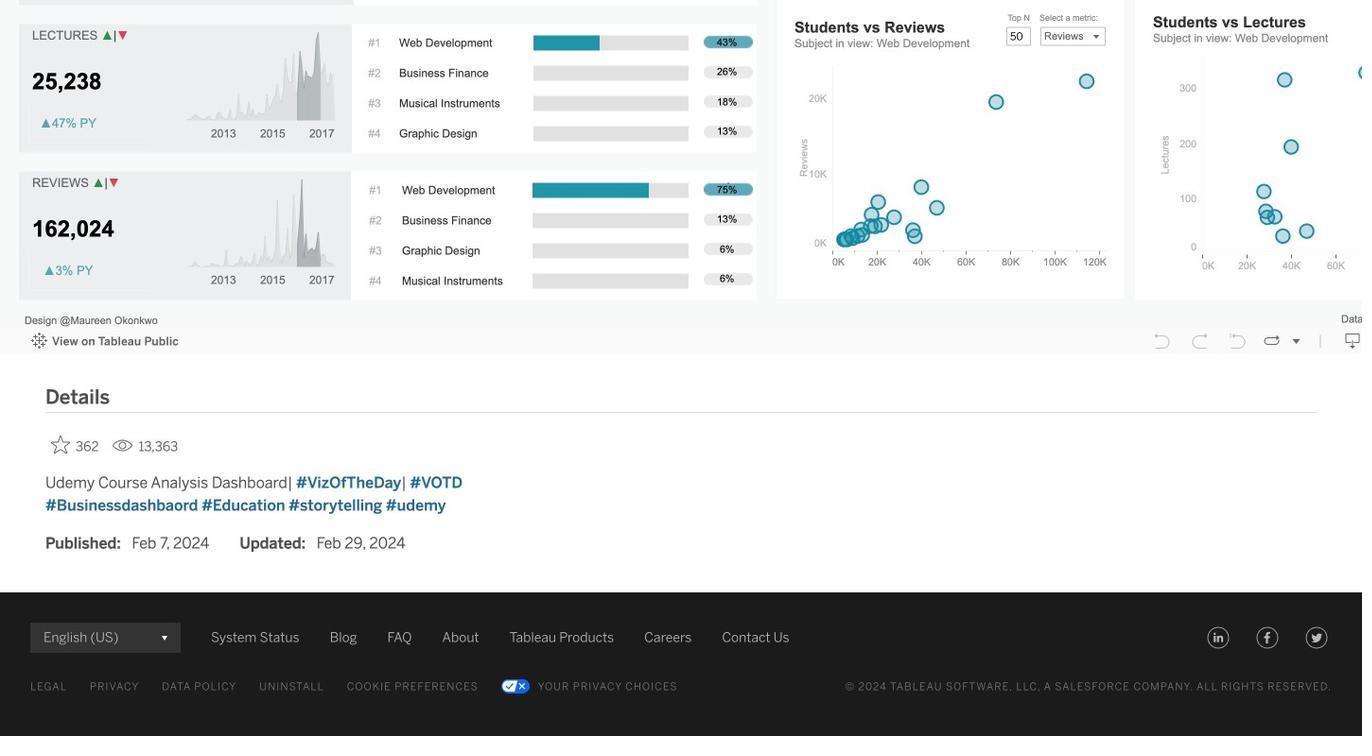 Task type: locate. For each thing, give the bounding box(es) containing it.
selected language element
[[44, 623, 167, 653]]

Add Favorite button
[[45, 430, 105, 460]]



Task type: vqa. For each thing, say whether or not it's contained in the screenshot.
'dialog'
no



Task type: describe. For each thing, give the bounding box(es) containing it.
add favorite image
[[51, 435, 70, 454]]



